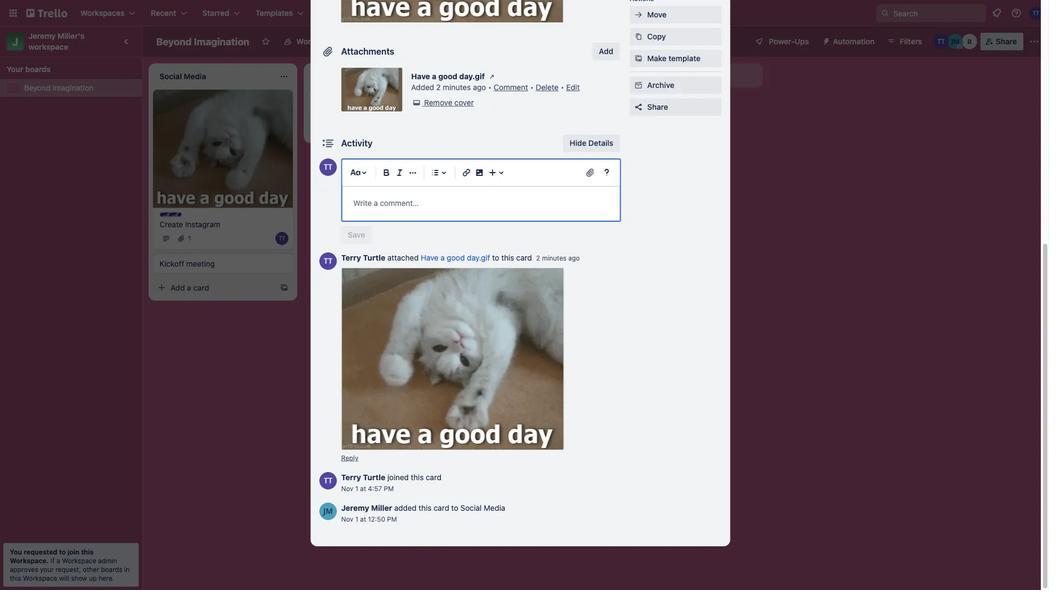 Task type: describe. For each thing, give the bounding box(es) containing it.
primary element
[[0, 0, 1049, 26]]

list
[[681, 71, 691, 80]]

turtle for joined
[[363, 473, 386, 482]]

lists image
[[429, 166, 442, 179]]

this inside jeremy miller added this card to social media nov 1 at 12:50 pm
[[419, 504, 432, 513]]

remove cover link
[[411, 97, 474, 108]]

a right the attached
[[441, 253, 445, 262]]

sm image for remove cover
[[411, 97, 422, 108]]

terry turtle (terryturtle) image left the text styles icon
[[319, 159, 337, 176]]

show
[[71, 574, 87, 582]]

0 horizontal spatial minutes
[[443, 83, 471, 92]]

pm inside jeremy miller added this card to social media nov 1 at 12:50 pm
[[387, 515, 397, 523]]

delete
[[536, 83, 559, 92]]

other
[[83, 566, 99, 573]]

meeting
[[186, 259, 215, 268]]

Main content area, start typing to enter text. text field
[[353, 197, 609, 210]]

workspace.
[[10, 557, 49, 565]]

create for create instagram
[[160, 220, 183, 229]]

boards inside if a workspace admin approves your request, other boards in this workspace will show up here.
[[101, 566, 122, 573]]

2 inside terry turtle attached have a good day.gif to this card 2 minutes ago
[[536, 254, 540, 262]]

1 vertical spatial share
[[647, 102, 668, 112]]

save
[[348, 230, 365, 239]]

show menu image
[[1029, 36, 1040, 47]]

nov inside terry turtle joined this card nov 1 at 4:57 pm
[[341, 485, 354, 492]]

make
[[647, 54, 667, 63]]

2 minutes ago link
[[536, 254, 580, 262]]

beyond imagination link
[[24, 83, 136, 93]]

hide details link
[[563, 134, 620, 152]]

make template link
[[630, 50, 722, 67]]

move
[[647, 10, 667, 19]]

card inside jeremy miller added this card to social media nov 1 at 12:50 pm
[[434, 504, 449, 513]]

added
[[411, 83, 434, 92]]

12:50
[[368, 515, 385, 523]]

kickoff meeting link
[[160, 258, 286, 269]]

1 inside jeremy miller added this card to social media nov 1 at 12:50 pm
[[355, 515, 358, 523]]

terry turtle (terryturtle) image up create from template… icon
[[275, 232, 289, 245]]

star or unstar board image
[[261, 37, 270, 46]]

0 vertical spatial ago
[[473, 83, 486, 92]]

create instagram
[[160, 220, 220, 229]]

nov inside jeremy miller added this card to social media nov 1 at 12:50 pm
[[341, 515, 354, 523]]

delete link
[[536, 83, 559, 92]]

have a good day.gif link
[[421, 253, 490, 262]]

a inside if a workspace admin approves your request, other boards in this workspace will show up here.
[[57, 557, 60, 565]]

terry turtle joined this card nov 1 at 4:57 pm
[[341, 473, 442, 492]]

0 horizontal spatial 2
[[436, 83, 441, 92]]

0 horizontal spatial boards
[[25, 65, 51, 74]]

2 vertical spatial workspace
[[23, 574, 57, 582]]

you
[[10, 548, 22, 556]]

if
[[51, 557, 55, 565]]

text styles image
[[349, 166, 362, 179]]

to inside jeremy miller added this card to social media nov 1 at 12:50 pm
[[451, 504, 459, 513]]

in
[[124, 566, 130, 573]]

added
[[394, 504, 417, 513]]

search image
[[881, 9, 890, 17]]

0 notifications image
[[990, 7, 1004, 20]]

at inside terry turtle joined this card nov 1 at 4:57 pm
[[360, 485, 366, 492]]

terry for attached
[[341, 253, 361, 262]]

attached
[[388, 253, 419, 262]]

card left 2 minutes ago link
[[516, 253, 532, 262]]

comment
[[494, 83, 528, 92]]

request,
[[56, 566, 81, 573]]

media
[[484, 504, 505, 513]]

terry turtle (terryturtle) image right open information menu icon
[[1030, 7, 1043, 20]]

bold ⌘b image
[[380, 166, 393, 179]]

thoughts thinking
[[315, 95, 356, 110]]

template
[[669, 54, 701, 63]]

comment link
[[494, 83, 528, 92]]

this left 2 minutes ago link
[[502, 253, 514, 262]]

create button
[[317, 4, 354, 22]]

turtle for attached
[[363, 253, 386, 262]]

remove
[[424, 98, 452, 107]]

attach and insert link image
[[585, 167, 596, 178]]

1 vertical spatial workspace
[[62, 557, 96, 565]]

nov 1 at 4:57 pm link
[[341, 485, 394, 492]]

reply
[[341, 454, 359, 462]]

card down comment link
[[504, 99, 520, 108]]

miller
[[371, 504, 392, 513]]

copy link
[[630, 28, 722, 45]]

workspace inside button
[[296, 37, 337, 46]]

copy
[[647, 32, 666, 41]]

another
[[651, 71, 679, 80]]

have a good day.gif
[[411, 72, 485, 81]]

archive link
[[630, 77, 722, 94]]

1 horizontal spatial add a card
[[481, 99, 520, 108]]

jeremy miller (jeremymiller198) image
[[319, 503, 337, 520]]

kickoff meeting
[[160, 259, 215, 268]]

create from template… image
[[280, 283, 289, 292]]

add for the leftmost the add a card button
[[171, 283, 185, 292]]

0 horizontal spatial add a card button
[[153, 279, 275, 296]]

Board name text field
[[151, 33, 255, 50]]

ups
[[795, 37, 809, 46]]

your boards
[[7, 65, 51, 74]]

hide
[[570, 139, 587, 148]]

power-ups
[[769, 37, 809, 46]]

0 vertical spatial good
[[438, 72, 458, 81]]

open help dialog image
[[600, 166, 614, 179]]

add button
[[593, 43, 620, 60]]

0 vertical spatial day.gif
[[459, 72, 485, 81]]

workspace visible
[[296, 37, 362, 46]]

add for rightmost the add a card button
[[481, 99, 495, 108]]

beyond inside board name text field
[[156, 36, 192, 47]]

add another list
[[634, 71, 691, 80]]

r button
[[962, 34, 978, 49]]

jeremy miller added this card to social media nov 1 at 12:50 pm
[[341, 504, 505, 523]]

your
[[40, 566, 54, 573]]

activity
[[341, 138, 373, 148]]

admin
[[98, 557, 117, 565]]

this inside you requested to join this workspace.
[[81, 548, 94, 556]]

jeremy for jeremy miller's workspace
[[28, 31, 56, 40]]

up
[[89, 574, 97, 582]]

add for the add another list button
[[634, 71, 649, 80]]

workspace visible button
[[277, 33, 368, 50]]

kickoff
[[160, 259, 184, 268]]



Task type: vqa. For each thing, say whether or not it's contained in the screenshot.
admin
yes



Task type: locate. For each thing, give the bounding box(es) containing it.
1 horizontal spatial ago
[[569, 254, 580, 262]]

0 horizontal spatial share button
[[630, 98, 722, 116]]

boards right your
[[25, 65, 51, 74]]

0 vertical spatial imagination
[[194, 36, 249, 47]]

make template
[[647, 54, 701, 63]]

italic ⌘i image
[[393, 166, 406, 179]]

1 vertical spatial day.gif
[[467, 253, 490, 262]]

0 horizontal spatial to
[[59, 548, 66, 556]]

add inside button
[[599, 47, 614, 56]]

0 vertical spatial beyond
[[156, 36, 192, 47]]

to left "join"
[[59, 548, 66, 556]]

filters
[[900, 37, 922, 46]]

1 vertical spatial jeremy
[[341, 504, 369, 513]]

1 vertical spatial nov
[[341, 515, 354, 523]]

thoughts
[[326, 95, 356, 102]]

hide details
[[570, 139, 614, 148]]

add a card down comment link
[[481, 99, 520, 108]]

beyond
[[156, 36, 192, 47], [24, 83, 51, 92]]

add another list button
[[614, 63, 763, 87]]

add a card down kickoff meeting
[[171, 283, 209, 292]]

attachments
[[341, 46, 395, 57]]

edit
[[566, 83, 580, 92]]

sm image inside copy link
[[633, 31, 644, 42]]

automation
[[833, 37, 875, 46]]

share button down 0 notifications image
[[981, 33, 1024, 50]]

1 down create instagram
[[188, 235, 191, 242]]

day.gif
[[459, 72, 485, 81], [467, 253, 490, 262]]

sm image for copy
[[633, 31, 644, 42]]

1 turtle from the top
[[363, 253, 386, 262]]

0 vertical spatial beyond imagination
[[156, 36, 249, 47]]

terry turtle (terryturtle) image up jeremy miller (jeremymiller198) image
[[319, 472, 337, 490]]

0 vertical spatial nov
[[341, 485, 354, 492]]

power-ups button
[[747, 33, 816, 50]]

0 horizontal spatial ago
[[473, 83, 486, 92]]

sm image for make template
[[633, 53, 644, 64]]

1 horizontal spatial boards
[[101, 566, 122, 573]]

sm image
[[818, 33, 833, 48], [487, 71, 498, 82]]

jeremy up the workspace
[[28, 31, 56, 40]]

link image
[[460, 166, 473, 179]]

1 horizontal spatial create
[[324, 8, 348, 17]]

to
[[492, 253, 499, 262], [451, 504, 459, 513], [59, 548, 66, 556]]

0 vertical spatial boards
[[25, 65, 51, 74]]

1 horizontal spatial beyond imagination
[[156, 36, 249, 47]]

1 horizontal spatial add a card button
[[464, 95, 586, 113]]

1 horizontal spatial jeremy
[[341, 504, 369, 513]]

if a workspace admin approves your request, other boards in this workspace will show up here.
[[10, 557, 130, 582]]

miller's
[[58, 31, 85, 40]]

terry turtle (terryturtle) image
[[934, 34, 949, 49], [319, 253, 337, 270]]

terry for joined
[[341, 473, 361, 482]]

0 horizontal spatial share
[[647, 102, 668, 112]]

0 vertical spatial add a card button
[[464, 95, 586, 113]]

1 vertical spatial minutes
[[542, 254, 567, 262]]

terry turtle (terryturtle) image
[[1030, 7, 1043, 20], [319, 159, 337, 176], [275, 232, 289, 245], [319, 472, 337, 490]]

minutes
[[443, 83, 471, 92], [542, 254, 567, 262]]

share down archive
[[647, 102, 668, 112]]

create up workspace visible
[[324, 8, 348, 17]]

sm image left move
[[633, 9, 644, 20]]

1 horizontal spatial 2
[[536, 254, 540, 262]]

have
[[411, 72, 430, 81], [421, 253, 439, 262]]

1 left "4:57"
[[355, 485, 358, 492]]

2
[[436, 83, 441, 92], [536, 254, 540, 262]]

nov
[[341, 485, 354, 492], [341, 515, 354, 523]]

instagram
[[185, 220, 220, 229]]

0 vertical spatial share
[[996, 37, 1017, 46]]

sm image inside move link
[[633, 9, 644, 20]]

added 2 minutes ago
[[411, 83, 486, 92]]

2 terry from the top
[[341, 473, 361, 482]]

minutes inside terry turtle attached have a good day.gif to this card 2 minutes ago
[[542, 254, 567, 262]]

social
[[461, 504, 482, 513]]

a down comment link
[[497, 99, 502, 108]]

1 horizontal spatial sm image
[[818, 33, 833, 48]]

have\_a\_good\_day.gif image
[[341, 0, 563, 22]]

good up added 2 minutes ago
[[438, 72, 458, 81]]

edit link
[[566, 83, 580, 92]]

card
[[504, 99, 520, 108], [516, 253, 532, 262], [193, 283, 209, 292], [426, 473, 442, 482], [434, 504, 449, 513]]

1 vertical spatial good
[[447, 253, 465, 262]]

this right "join"
[[81, 548, 94, 556]]

0 horizontal spatial add a card
[[171, 283, 209, 292]]

good right the attached
[[447, 253, 465, 262]]

nov right jeremy miller (jeremymiller198) image
[[341, 515, 354, 523]]

terry
[[341, 253, 361, 262], [341, 473, 361, 482]]

thinking
[[315, 101, 345, 110]]

card down meeting
[[193, 283, 209, 292]]

sm image left 'make'
[[633, 53, 644, 64]]

will
[[59, 574, 69, 582]]

0 vertical spatial share button
[[981, 33, 1024, 50]]

1 horizontal spatial terry turtle (terryturtle) image
[[934, 34, 949, 49]]

1 vertical spatial beyond
[[24, 83, 51, 92]]

1 vertical spatial ago
[[569, 254, 580, 262]]

rubyanndersson (rubyanndersson) image
[[962, 34, 978, 49]]

card left 'social'
[[434, 504, 449, 513]]

archive
[[647, 81, 675, 90]]

cover
[[455, 98, 474, 107]]

at left 12:50
[[360, 515, 366, 523]]

create instagram link
[[160, 219, 286, 230]]

color: purple, title: none image
[[160, 212, 181, 217]]

jeremy for jeremy miller added this card to social media nov 1 at 12:50 pm
[[341, 504, 369, 513]]

create down 'color: purple, title: none' icon
[[160, 220, 183, 229]]

card inside terry turtle joined this card nov 1 at 4:57 pm
[[426, 473, 442, 482]]

day.gif up added 2 minutes ago
[[459, 72, 485, 81]]

1 vertical spatial to
[[451, 504, 459, 513]]

this inside if a workspace admin approves your request, other boards in this workspace will show up here.
[[10, 574, 21, 582]]

4:57
[[368, 485, 382, 492]]

0 horizontal spatial workspace
[[23, 574, 57, 582]]

thinking link
[[315, 101, 442, 112]]

pm right "4:57"
[[384, 485, 394, 492]]

1 vertical spatial beyond imagination
[[24, 83, 94, 92]]

save button
[[341, 226, 372, 244]]

have right the attached
[[421, 253, 439, 262]]

0 vertical spatial 1
[[188, 235, 191, 242]]

power-
[[769, 37, 795, 46]]

terry inside terry turtle joined this card nov 1 at 4:57 pm
[[341, 473, 361, 482]]

turtle left the attached
[[363, 253, 386, 262]]

turtle inside terry turtle joined this card nov 1 at 4:57 pm
[[363, 473, 386, 482]]

turtle up "4:57"
[[363, 473, 386, 482]]

to right 'have a good day.gif' link
[[492, 253, 499, 262]]

2 horizontal spatial to
[[492, 253, 499, 262]]

sm image down the added
[[411, 97, 422, 108]]

1 vertical spatial sm image
[[487, 71, 498, 82]]

imagination left star or unstar board icon
[[194, 36, 249, 47]]

add a card button down kickoff meeting link
[[153, 279, 275, 296]]

0 horizontal spatial create
[[160, 220, 183, 229]]

joined
[[388, 473, 409, 482]]

add right cover
[[481, 99, 495, 108]]

imagination inside board name text field
[[194, 36, 249, 47]]

1
[[188, 235, 191, 242], [355, 485, 358, 492], [355, 515, 358, 523]]

workspace down your
[[23, 574, 57, 582]]

this
[[502, 253, 514, 262], [411, 473, 424, 482], [419, 504, 432, 513], [81, 548, 94, 556], [10, 574, 21, 582]]

approves
[[10, 566, 38, 573]]

sm image right ups
[[818, 33, 833, 48]]

add
[[599, 47, 614, 56], [634, 71, 649, 80], [481, 99, 495, 108], [171, 283, 185, 292]]

0 vertical spatial sm image
[[818, 33, 833, 48]]

jeremy miller's workspace
[[28, 31, 87, 51]]

open information menu image
[[1011, 8, 1022, 19]]

0 vertical spatial to
[[492, 253, 499, 262]]

2 at from the top
[[360, 515, 366, 523]]

share button
[[981, 33, 1024, 50], [630, 98, 722, 116]]

add a card
[[481, 99, 520, 108], [171, 283, 209, 292]]

card right joined
[[426, 473, 442, 482]]

0 vertical spatial 2
[[436, 83, 441, 92]]

boards down admin
[[101, 566, 122, 573]]

1 horizontal spatial minutes
[[542, 254, 567, 262]]

back to home image
[[26, 4, 67, 22]]

pm down miller
[[387, 515, 397, 523]]

terry turtle attached have a good day.gif to this card 2 minutes ago
[[341, 253, 580, 262]]

create inside create "button"
[[324, 8, 348, 17]]

0 horizontal spatial beyond
[[24, 83, 51, 92]]

workspace left visible
[[296, 37, 337, 46]]

beyond imagination
[[156, 36, 249, 47], [24, 83, 94, 92]]

2 vertical spatial to
[[59, 548, 66, 556]]

1 inside terry turtle joined this card nov 1 at 4:57 pm
[[355, 485, 358, 492]]

share left show menu icon
[[996, 37, 1017, 46]]

1 horizontal spatial workspace
[[62, 557, 96, 565]]

1 vertical spatial terry turtle (terryturtle) image
[[319, 253, 337, 270]]

1 left 12:50
[[355, 515, 358, 523]]

more formatting image
[[406, 166, 420, 179]]

nov 1 at 12:50 pm link
[[341, 515, 397, 523]]

sm image left copy
[[633, 31, 644, 42]]

1 terry from the top
[[341, 253, 361, 262]]

requested
[[24, 548, 57, 556]]

add up archive
[[634, 71, 649, 80]]

1 vertical spatial have
[[421, 253, 439, 262]]

to left 'social'
[[451, 504, 459, 513]]

0 vertical spatial at
[[360, 485, 366, 492]]

2 horizontal spatial workspace
[[296, 37, 337, 46]]

ago inside terry turtle attached have a good day.gif to this card 2 minutes ago
[[569, 254, 580, 262]]

1 vertical spatial boards
[[101, 566, 122, 573]]

your
[[7, 65, 23, 74]]

0 vertical spatial terry turtle (terryturtle) image
[[934, 34, 949, 49]]

2 turtle from the top
[[363, 473, 386, 482]]

0 vertical spatial workspace
[[296, 37, 337, 46]]

0 vertical spatial minutes
[[443, 83, 471, 92]]

0 vertical spatial add a card
[[481, 99, 520, 108]]

imagination down your boards with 1 items element
[[53, 83, 94, 92]]

pm inside terry turtle joined this card nov 1 at 4:57 pm
[[384, 485, 394, 492]]

0 horizontal spatial sm image
[[487, 71, 498, 82]]

0 horizontal spatial beyond imagination
[[24, 83, 94, 92]]

add a card button down comment link
[[464, 95, 586, 113]]

add a card button
[[464, 95, 586, 113], [153, 279, 275, 296]]

your boards with 1 items element
[[7, 63, 130, 76]]

to inside you requested to join this workspace.
[[59, 548, 66, 556]]

visible
[[339, 37, 362, 46]]

color: bold red, title: "thoughts" element
[[315, 94, 356, 102]]

1 vertical spatial 2
[[536, 254, 540, 262]]

sm image up comment link
[[487, 71, 498, 82]]

1 vertical spatial create
[[160, 220, 183, 229]]

0 vertical spatial turtle
[[363, 253, 386, 262]]

sm image for archive
[[633, 80, 644, 91]]

this down approves
[[10, 574, 21, 582]]

reply link
[[341, 454, 359, 462]]

add down kickoff
[[171, 283, 185, 292]]

terry down save button
[[341, 253, 361, 262]]

1 vertical spatial add a card
[[171, 283, 209, 292]]

1 vertical spatial add a card button
[[153, 279, 275, 296]]

1 vertical spatial pm
[[387, 515, 397, 523]]

jeremy inside jeremy miller's workspace
[[28, 31, 56, 40]]

move link
[[630, 6, 722, 24]]

you requested to join this workspace.
[[10, 548, 94, 565]]

0 horizontal spatial imagination
[[53, 83, 94, 92]]

1 horizontal spatial beyond
[[156, 36, 192, 47]]

sm image inside make template link
[[633, 53, 644, 64]]

sm image
[[633, 9, 644, 20], [633, 31, 644, 42], [633, 53, 644, 64], [633, 80, 644, 91], [411, 97, 422, 108]]

1 vertical spatial turtle
[[363, 473, 386, 482]]

workspace
[[28, 42, 68, 51]]

details
[[589, 139, 614, 148]]

here.
[[99, 574, 114, 582]]

create
[[324, 8, 348, 17], [160, 220, 183, 229]]

image image
[[473, 166, 486, 179]]

remove cover
[[424, 98, 474, 107]]

workspace
[[296, 37, 337, 46], [62, 557, 96, 565], [23, 574, 57, 582]]

beyond imagination inside board name text field
[[156, 36, 249, 47]]

0 vertical spatial create
[[324, 8, 348, 17]]

a down kickoff meeting
[[187, 283, 191, 292]]

1 vertical spatial at
[[360, 515, 366, 523]]

j
[[12, 35, 18, 48]]

r
[[968, 38, 972, 45]]

1 vertical spatial share button
[[630, 98, 722, 116]]

filters button
[[884, 33, 926, 50]]

jeremy up nov 1 at 12:50 pm link
[[341, 504, 369, 513]]

create for create
[[324, 8, 348, 17]]

this right joined
[[411, 473, 424, 482]]

share button down archive link at the right top
[[630, 98, 722, 116]]

at
[[360, 485, 366, 492], [360, 515, 366, 523]]

terry down 'reply' "link"
[[341, 473, 361, 482]]

join
[[67, 548, 79, 556]]

this right added
[[419, 504, 432, 513]]

jeremy inside jeremy miller added this card to social media nov 1 at 12:50 pm
[[341, 504, 369, 513]]

0 vertical spatial pm
[[384, 485, 394, 492]]

a
[[432, 72, 437, 81], [497, 99, 502, 108], [441, 253, 445, 262], [187, 283, 191, 292], [57, 557, 60, 565]]

1 nov from the top
[[341, 485, 354, 492]]

1 vertical spatial terry
[[341, 473, 361, 482]]

jeremy
[[28, 31, 56, 40], [341, 504, 369, 513]]

jeremy miller (jeremymiller198) image
[[948, 34, 963, 49]]

0 horizontal spatial terry turtle (terryturtle) image
[[319, 253, 337, 270]]

1 vertical spatial 1
[[355, 485, 358, 492]]

1 at from the top
[[360, 485, 366, 492]]

sm image inside automation button
[[818, 33, 833, 48]]

pm
[[384, 485, 394, 492], [387, 515, 397, 523]]

this inside terry turtle joined this card nov 1 at 4:57 pm
[[411, 473, 424, 482]]

editor toolbar toolbar
[[347, 164, 616, 181]]

a up the added
[[432, 72, 437, 81]]

1 vertical spatial imagination
[[53, 83, 94, 92]]

at inside jeremy miller added this card to social media nov 1 at 12:50 pm
[[360, 515, 366, 523]]

automation button
[[818, 33, 882, 50]]

2 vertical spatial 1
[[355, 515, 358, 523]]

0 vertical spatial have
[[411, 72, 430, 81]]

sm image for move
[[633, 9, 644, 20]]

Search field
[[890, 5, 986, 21]]

2 nov from the top
[[341, 515, 354, 523]]

workspace down "join"
[[62, 557, 96, 565]]

at left "4:57"
[[360, 485, 366, 492]]

0 vertical spatial jeremy
[[28, 31, 56, 40]]

have up the added
[[411, 72, 430, 81]]

a right if
[[57, 557, 60, 565]]

1 horizontal spatial share
[[996, 37, 1017, 46]]

sm image inside archive link
[[633, 80, 644, 91]]

1 horizontal spatial imagination
[[194, 36, 249, 47]]

1 horizontal spatial share button
[[981, 33, 1024, 50]]

1 horizontal spatial to
[[451, 504, 459, 513]]

nov left "4:57"
[[341, 485, 354, 492]]

0 horizontal spatial jeremy
[[28, 31, 56, 40]]

turtle
[[363, 253, 386, 262], [363, 473, 386, 482]]

add left 'make'
[[599, 47, 614, 56]]

create inside create instagram link
[[160, 220, 183, 229]]

0 vertical spatial terry
[[341, 253, 361, 262]]

day.gif down main content area, start typing to enter text. text field
[[467, 253, 490, 262]]

sm image left archive
[[633, 80, 644, 91]]



